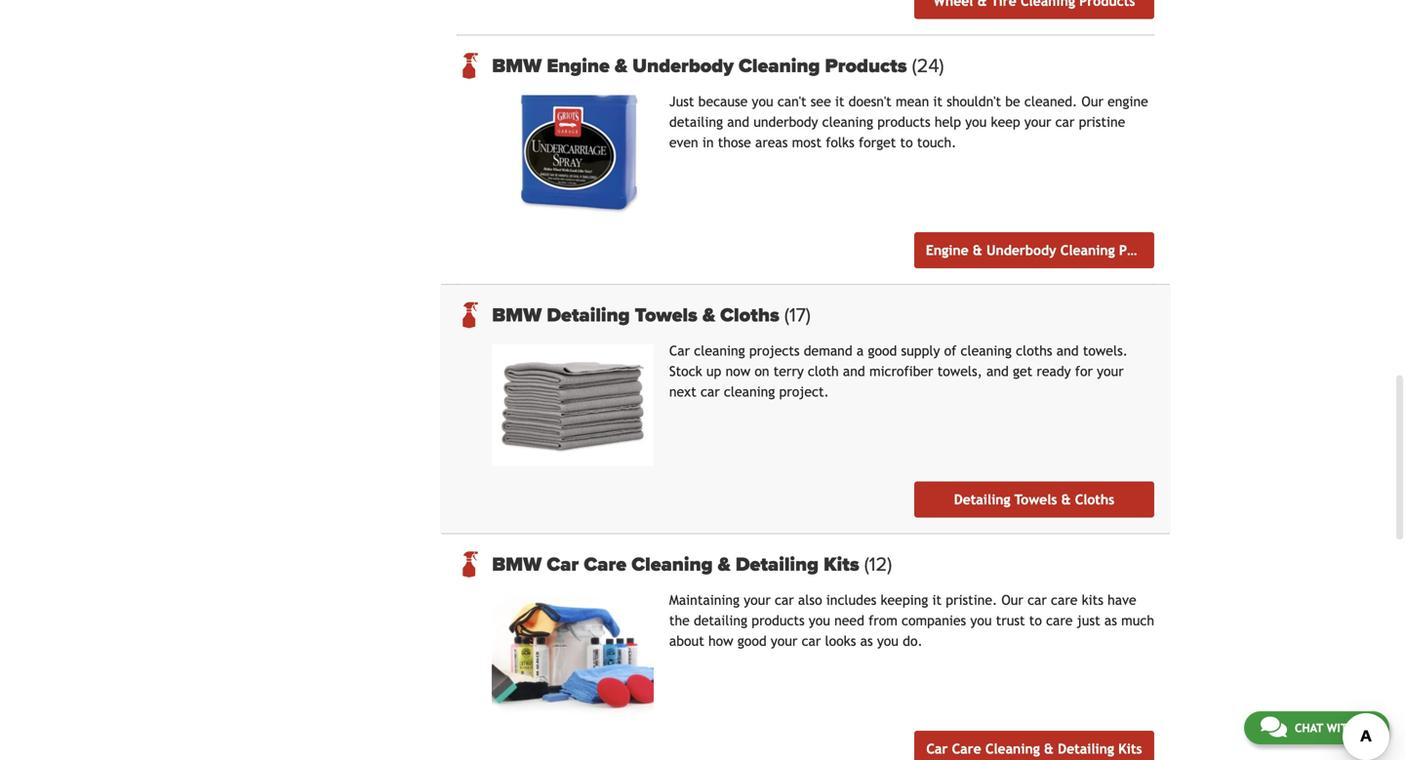 Task type: vqa. For each thing, say whether or not it's contained in the screenshot.
bottom Kits
yes



Task type: locate. For each thing, give the bounding box(es) containing it.
0 vertical spatial care
[[584, 553, 627, 576]]

1 horizontal spatial car
[[669, 343, 690, 359]]

0 horizontal spatial towels
[[635, 303, 697, 327]]

our up trust
[[1001, 592, 1023, 608]]

0 horizontal spatial to
[[900, 135, 913, 150]]

0 horizontal spatial as
[[860, 633, 873, 649]]

bmw for bmw                                                                                    detailing towels & cloths
[[492, 303, 542, 327]]

our
[[1081, 94, 1103, 109], [1001, 592, 1023, 608]]

you
[[752, 94, 773, 109], [965, 114, 987, 130], [809, 613, 830, 628], [970, 613, 992, 628], [877, 633, 899, 649]]

car down 'up'
[[701, 384, 720, 399]]

0 horizontal spatial underbody
[[632, 54, 734, 78]]

to right trust
[[1029, 613, 1042, 628]]

looks
[[825, 633, 856, 649]]

detailing up 'how'
[[694, 613, 747, 628]]

as right looks
[[860, 633, 873, 649]]

0 vertical spatial kits
[[824, 553, 859, 576]]

chat with us
[[1295, 721, 1373, 735]]

0 vertical spatial care
[[1051, 592, 1078, 608]]

1 vertical spatial towels
[[1014, 492, 1057, 507]]

kits
[[1082, 592, 1103, 608]]

cleaning
[[739, 54, 820, 78], [1060, 242, 1115, 258], [631, 553, 713, 576], [985, 741, 1040, 757]]

it up companies
[[932, 592, 942, 608]]

0 vertical spatial detailing
[[669, 114, 723, 130]]

detailing up 'in'
[[669, 114, 723, 130]]

touch.
[[917, 135, 956, 150]]

underbody inside engine & underbody cleaning products link
[[986, 242, 1056, 258]]

detailing towels & cloths link
[[914, 481, 1154, 518]]

1 vertical spatial products
[[752, 613, 805, 628]]

0 vertical spatial good
[[868, 343, 897, 359]]

and up ready
[[1056, 343, 1079, 359]]

good inside car cleaning projects demand a good supply of cleaning cloths and towels. stock up now on terry cloth and microfiber towels, and get ready for your next car cleaning project.
[[868, 343, 897, 359]]

and
[[727, 114, 749, 130], [1056, 343, 1079, 359], [843, 363, 865, 379], [986, 363, 1009, 379]]

1 vertical spatial products
[[1119, 242, 1175, 258]]

just
[[669, 94, 694, 109]]

care inside 'link'
[[952, 741, 981, 757]]

products
[[877, 114, 930, 130], [752, 613, 805, 628]]

next
[[669, 384, 696, 399]]

car down cleaned.
[[1055, 114, 1075, 130]]

1 horizontal spatial kits
[[1118, 741, 1142, 757]]

1 horizontal spatial cloths
[[1075, 492, 1114, 507]]

2 vertical spatial car
[[926, 741, 948, 757]]

good right a
[[868, 343, 897, 359]]

you down from
[[877, 633, 899, 649]]

0 vertical spatial as
[[1104, 613, 1117, 628]]

0 horizontal spatial good
[[737, 633, 767, 649]]

ready
[[1037, 363, 1071, 379]]

0 vertical spatial products
[[877, 114, 930, 130]]

0 vertical spatial cloths
[[720, 303, 779, 327]]

care
[[1051, 592, 1078, 608], [1046, 613, 1073, 628]]

stock
[[669, 363, 702, 379]]

our inside maintaining your car also includes keeping it pristine. our car care kits have the detailing products you need from companies you trust to care just as much about how good your car looks as you do.
[[1001, 592, 1023, 608]]

your
[[1024, 114, 1051, 130], [1097, 363, 1124, 379], [744, 592, 771, 608], [771, 633, 798, 649]]

towels.
[[1083, 343, 1128, 359]]

care
[[584, 553, 627, 576], [952, 741, 981, 757]]

just
[[1077, 613, 1100, 628]]

it inside maintaining your car also includes keeping it pristine. our car care kits have the detailing products you need from companies you trust to care just as much about how good your car looks as you do.
[[932, 592, 942, 608]]

as right just
[[1104, 613, 1117, 628]]

cleaning inside 'link'
[[985, 741, 1040, 757]]

1 horizontal spatial to
[[1029, 613, 1042, 628]]

good right 'how'
[[737, 633, 767, 649]]

see
[[811, 94, 831, 109]]

1 horizontal spatial towels
[[1014, 492, 1057, 507]]

0 horizontal spatial kits
[[824, 553, 859, 576]]

our up pristine
[[1081, 94, 1103, 109]]

pristine
[[1079, 114, 1125, 130]]

2 vertical spatial bmw
[[492, 553, 542, 576]]

cloths
[[720, 303, 779, 327], [1075, 492, 1114, 507]]

1 horizontal spatial products
[[1119, 242, 1175, 258]]

car left kits
[[1028, 592, 1047, 608]]

your inside just because you can't see it doesn't mean it shouldn't be cleaned. our engine detailing and underbody cleaning products help you keep your car pristine even in those areas most folks forget to touch.
[[1024, 114, 1051, 130]]

bmw
[[492, 54, 542, 78], [492, 303, 542, 327], [492, 553, 542, 576]]

projects
[[749, 343, 800, 359]]

3 bmw from the top
[[492, 553, 542, 576]]

comments image
[[1261, 715, 1287, 739]]

us
[[1359, 721, 1373, 735]]

trust
[[996, 613, 1025, 628]]

0 horizontal spatial cloths
[[720, 303, 779, 327]]

bmw                                                                                    engine & underbody cleaning products
[[492, 54, 912, 78]]

cloth
[[808, 363, 839, 379]]

it
[[835, 94, 844, 109], [933, 94, 943, 109], [932, 592, 942, 608]]

1 horizontal spatial care
[[952, 741, 981, 757]]

underbody
[[754, 114, 818, 130]]

your right maintaining in the bottom of the page
[[744, 592, 771, 608]]

1 vertical spatial underbody
[[986, 242, 1056, 258]]

just because you can't see it doesn't mean it shouldn't be cleaned. our engine detailing and underbody cleaning products help you keep your car pristine even in those areas most folks forget to touch.
[[669, 94, 1148, 150]]

your down cleaned.
[[1024, 114, 1051, 130]]

1 vertical spatial car
[[547, 553, 579, 576]]

cleaning up 'up'
[[694, 343, 745, 359]]

1 vertical spatial our
[[1001, 592, 1023, 608]]

1 vertical spatial kits
[[1118, 741, 1142, 757]]

pristine.
[[946, 592, 997, 608]]

folks
[[826, 135, 854, 150]]

to
[[900, 135, 913, 150], [1029, 613, 1042, 628]]

car
[[1055, 114, 1075, 130], [701, 384, 720, 399], [775, 592, 794, 608], [1028, 592, 1047, 608], [802, 633, 821, 649]]

detailing inside maintaining your car also includes keeping it pristine. our car care kits have the detailing products you need from companies you trust to care just as much about how good your car looks as you do.
[[694, 613, 747, 628]]

0 horizontal spatial products
[[752, 613, 805, 628]]

0 horizontal spatial products
[[825, 54, 907, 78]]

1 vertical spatial as
[[860, 633, 873, 649]]

detailing
[[669, 114, 723, 130], [694, 613, 747, 628]]

0 horizontal spatial engine
[[547, 54, 610, 78]]

products down also
[[752, 613, 805, 628]]

0 horizontal spatial car
[[547, 553, 579, 576]]

get
[[1013, 363, 1033, 379]]

detailing for underbody
[[669, 114, 723, 130]]

now
[[726, 363, 750, 379]]

1 vertical spatial engine
[[926, 242, 969, 258]]

car inside car cleaning projects demand a good supply of cleaning cloths and towels. stock up now on terry cloth and microfiber towels, and get ready for your next car cleaning project.
[[669, 343, 690, 359]]

1 vertical spatial to
[[1029, 613, 1042, 628]]

car for car care cleaning & detailing kits
[[926, 741, 948, 757]]

car left looks
[[802, 633, 821, 649]]

0 vertical spatial our
[[1081, 94, 1103, 109]]

2 bmw from the top
[[492, 303, 542, 327]]

good inside maintaining your car also includes keeping it pristine. our car care kits have the detailing products you need from companies you trust to care just as much about how good your car looks as you do.
[[737, 633, 767, 649]]

car left also
[[775, 592, 794, 608]]

and up the those
[[727, 114, 749, 130]]

0 vertical spatial underbody
[[632, 54, 734, 78]]

car inside car cleaning projects demand a good supply of cleaning cloths and towels. stock up now on terry cloth and microfiber towels, and get ready for your next car cleaning project.
[[701, 384, 720, 399]]

help
[[935, 114, 961, 130]]

engine
[[547, 54, 610, 78], [926, 242, 969, 258]]

1 horizontal spatial underbody
[[986, 242, 1056, 258]]

care left kits
[[1051, 592, 1078, 608]]

bmw for bmw                                                                                    car care cleaning & detailing kits
[[492, 553, 542, 576]]

1 horizontal spatial products
[[877, 114, 930, 130]]

towels
[[635, 303, 697, 327], [1014, 492, 1057, 507]]

0 horizontal spatial our
[[1001, 592, 1023, 608]]

up
[[706, 363, 721, 379]]

cleaned.
[[1024, 94, 1077, 109]]

detailing for cleaning
[[694, 613, 747, 628]]

0 vertical spatial towels
[[635, 303, 697, 327]]

to inside maintaining your car also includes keeping it pristine. our car care kits have the detailing products you need from companies you trust to care just as much about how good your car looks as you do.
[[1029, 613, 1042, 628]]

0 horizontal spatial care
[[584, 553, 627, 576]]

1 vertical spatial detailing
[[694, 613, 747, 628]]

cleaning up folks
[[822, 114, 873, 130]]

products down mean
[[877, 114, 930, 130]]

areas
[[755, 135, 788, 150]]

1 horizontal spatial our
[[1081, 94, 1103, 109]]

1 vertical spatial cloths
[[1075, 492, 1114, 507]]

1 bmw from the top
[[492, 54, 542, 78]]

to right the forget
[[900, 135, 913, 150]]

1 vertical spatial care
[[952, 741, 981, 757]]

products
[[825, 54, 907, 78], [1119, 242, 1175, 258]]

detailing inside just because you can't see it doesn't mean it shouldn't be cleaned. our engine detailing and underbody cleaning products help you keep your car pristine even in those areas most folks forget to touch.
[[669, 114, 723, 130]]

0 vertical spatial bmw
[[492, 54, 542, 78]]

microfiber
[[869, 363, 933, 379]]

0 vertical spatial to
[[900, 135, 913, 150]]

1 vertical spatial good
[[737, 633, 767, 649]]

your down towels. on the top right
[[1097, 363, 1124, 379]]

bmw                                                                                    car care cleaning & detailing kits
[[492, 553, 864, 576]]

0 vertical spatial engine
[[547, 54, 610, 78]]

underbody
[[632, 54, 734, 78], [986, 242, 1056, 258]]

have
[[1108, 592, 1136, 608]]

how
[[708, 633, 733, 649]]

cleaning down now
[[724, 384, 775, 399]]

0 vertical spatial car
[[669, 343, 690, 359]]

as
[[1104, 613, 1117, 628], [860, 633, 873, 649]]

towels inside detailing towels & cloths link
[[1014, 492, 1057, 507]]

1 vertical spatial care
[[1046, 613, 1073, 628]]

keep
[[991, 114, 1020, 130]]

project.
[[779, 384, 829, 399]]

your left looks
[[771, 633, 798, 649]]

do.
[[903, 633, 923, 649]]

2 horizontal spatial car
[[926, 741, 948, 757]]

care left just
[[1046, 613, 1073, 628]]

car
[[669, 343, 690, 359], [547, 553, 579, 576], [926, 741, 948, 757]]

&
[[615, 54, 627, 78], [973, 242, 982, 258], [702, 303, 715, 327], [1061, 492, 1071, 507], [718, 553, 731, 576], [1044, 741, 1054, 757]]

cleaning
[[822, 114, 873, 130], [694, 343, 745, 359], [961, 343, 1012, 359], [724, 384, 775, 399]]

1 horizontal spatial good
[[868, 343, 897, 359]]

detailing
[[547, 303, 630, 327], [954, 492, 1010, 507], [736, 553, 819, 576], [1058, 741, 1114, 757]]

cleaning inside just because you can't see it doesn't mean it shouldn't be cleaned. our engine detailing and underbody cleaning products help you keep your car pristine even in those areas most folks forget to touch.
[[822, 114, 873, 130]]

bmw                                                                                    detailing towels & cloths link
[[492, 303, 1154, 327]]

car inside 'link'
[[926, 741, 948, 757]]

1 vertical spatial bmw
[[492, 303, 542, 327]]

good
[[868, 343, 897, 359], [737, 633, 767, 649]]

1 horizontal spatial engine
[[926, 242, 969, 258]]



Task type: describe. For each thing, give the bounding box(es) containing it.
those
[[718, 135, 751, 150]]

engine
[[1108, 94, 1148, 109]]

car for car cleaning projects demand a good supply of cleaning cloths and towels. stock up now on terry cloth and microfiber towels, and get ready for your next car cleaning project.
[[669, 343, 690, 359]]

0 vertical spatial products
[[825, 54, 907, 78]]

shouldn't
[[947, 94, 1001, 109]]

detailing inside 'link'
[[1058, 741, 1114, 757]]

need
[[834, 613, 864, 628]]

maintaining your car also includes keeping it pristine. our car care kits have the detailing products you need from companies you trust to care just as much about how good your car looks as you do.
[[669, 592, 1154, 649]]

companies
[[902, 613, 966, 628]]

chat
[[1295, 721, 1323, 735]]

doesn't
[[849, 94, 892, 109]]

engine & underbody cleaning products
[[926, 242, 1175, 258]]

detailing towels & cloths thumbnail image image
[[492, 344, 654, 466]]

products inside maintaining your car also includes keeping it pristine. our car care kits have the detailing products you need from companies you trust to care just as much about how good your car looks as you do.
[[752, 613, 805, 628]]

and down a
[[843, 363, 865, 379]]

a
[[857, 343, 864, 359]]

for
[[1075, 363, 1093, 379]]

includes
[[826, 592, 876, 608]]

on
[[755, 363, 769, 379]]

even
[[669, 135, 698, 150]]

and left 'get'
[[986, 363, 1009, 379]]

car care cleaning & detailing kits link
[[914, 731, 1154, 760]]

with
[[1327, 721, 1355, 735]]

of
[[944, 343, 957, 359]]

in
[[702, 135, 714, 150]]

bmw                                                                                    detailing towels & cloths
[[492, 303, 784, 327]]

car care cleaning & detailing kits
[[926, 741, 1142, 757]]

maintaining
[[669, 592, 740, 608]]

cloths
[[1016, 343, 1052, 359]]

supply
[[901, 343, 940, 359]]

it up the help
[[933, 94, 943, 109]]

can't
[[777, 94, 806, 109]]

engine & underbody cleaning products thumbnail image image
[[492, 95, 654, 217]]

keeping
[[881, 592, 928, 608]]

mean
[[896, 94, 929, 109]]

bmw                                                                                    engine & underbody cleaning products link
[[492, 54, 1154, 78]]

detailing towels & cloths
[[954, 492, 1114, 507]]

bmw for bmw                                                                                    engine & underbody cleaning products
[[492, 54, 542, 78]]

be
[[1005, 94, 1020, 109]]

you down "shouldn't"
[[965, 114, 987, 130]]

from
[[868, 613, 898, 628]]

most
[[792, 135, 822, 150]]

our inside just because you can't see it doesn't mean it shouldn't be cleaned. our engine detailing and underbody cleaning products help you keep your car pristine even in those areas most folks forget to touch.
[[1081, 94, 1103, 109]]

car care cleaning & detailing kits thumbnail image image
[[492, 594, 654, 715]]

towels,
[[937, 363, 982, 379]]

car cleaning projects demand a good supply of cleaning cloths and towels. stock up now on terry cloth and microfiber towels, and get ready for your next car cleaning project.
[[669, 343, 1128, 399]]

about
[[669, 633, 704, 649]]

much
[[1121, 613, 1154, 628]]

forget
[[859, 135, 896, 150]]

you down pristine.
[[970, 613, 992, 628]]

products inside just because you can't see it doesn't mean it shouldn't be cleaned. our engine detailing and underbody cleaning products help you keep your car pristine even in those areas most folks forget to touch.
[[877, 114, 930, 130]]

you down also
[[809, 613, 830, 628]]

kits inside car care cleaning & detailing kits 'link'
[[1118, 741, 1142, 757]]

the
[[669, 613, 690, 628]]

& inside 'link'
[[1044, 741, 1054, 757]]

it right see
[[835, 94, 844, 109]]

also
[[798, 592, 822, 608]]

to inside just because you can't see it doesn't mean it shouldn't be cleaned. our engine detailing and underbody cleaning products help you keep your car pristine even in those areas most folks forget to touch.
[[900, 135, 913, 150]]

terry
[[773, 363, 804, 379]]

and inside just because you can't see it doesn't mean it shouldn't be cleaned. our engine detailing and underbody cleaning products help you keep your car pristine even in those areas most folks forget to touch.
[[727, 114, 749, 130]]

you left can't
[[752, 94, 773, 109]]

demand
[[804, 343, 852, 359]]

car inside just because you can't see it doesn't mean it shouldn't be cleaned. our engine detailing and underbody cleaning products help you keep your car pristine even in those areas most folks forget to touch.
[[1055, 114, 1075, 130]]

cleaning up towels,
[[961, 343, 1012, 359]]

chat with us link
[[1244, 711, 1389, 744]]

engine & underbody cleaning products link
[[914, 232, 1175, 268]]

because
[[698, 94, 748, 109]]

1 horizontal spatial as
[[1104, 613, 1117, 628]]

bmw                                                                                    car care cleaning & detailing kits link
[[492, 553, 1154, 576]]

your inside car cleaning projects demand a good supply of cleaning cloths and towels. stock up now on terry cloth and microfiber towels, and get ready for your next car cleaning project.
[[1097, 363, 1124, 379]]



